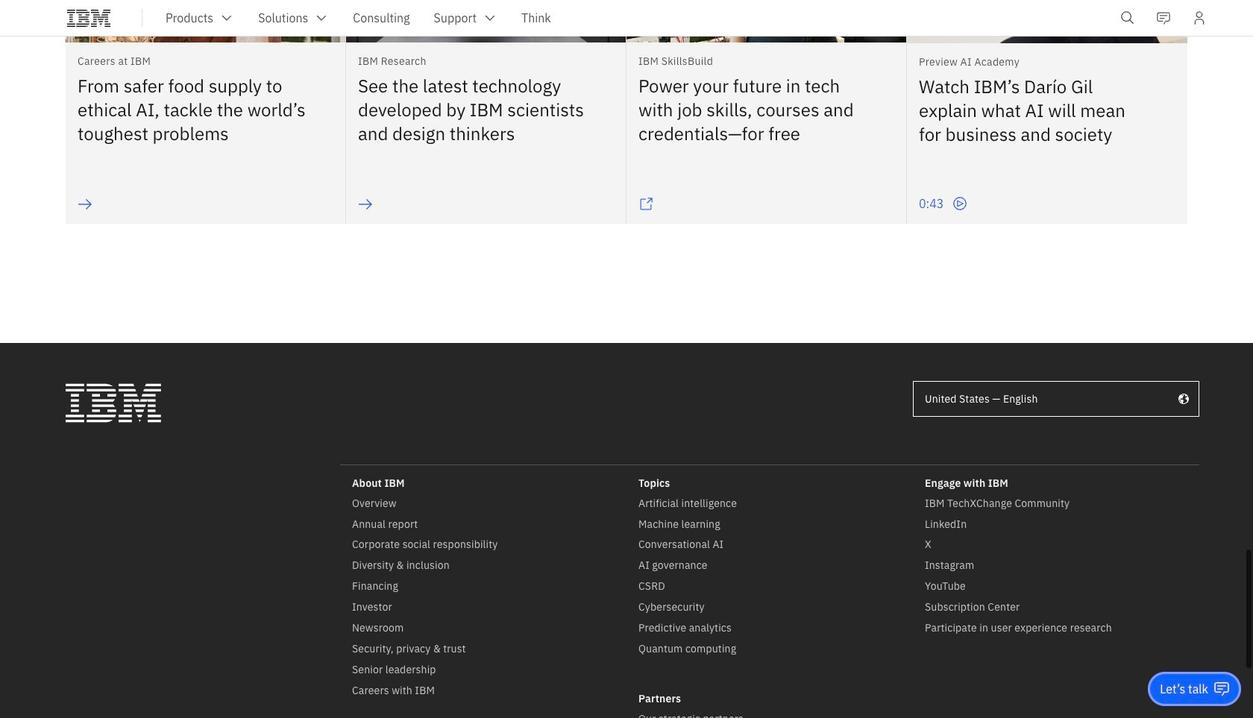 Task type: locate. For each thing, give the bounding box(es) containing it.
let's talk element
[[1160, 681, 1208, 697]]



Task type: vqa. For each thing, say whether or not it's contained in the screenshot.
let's talk element
yes



